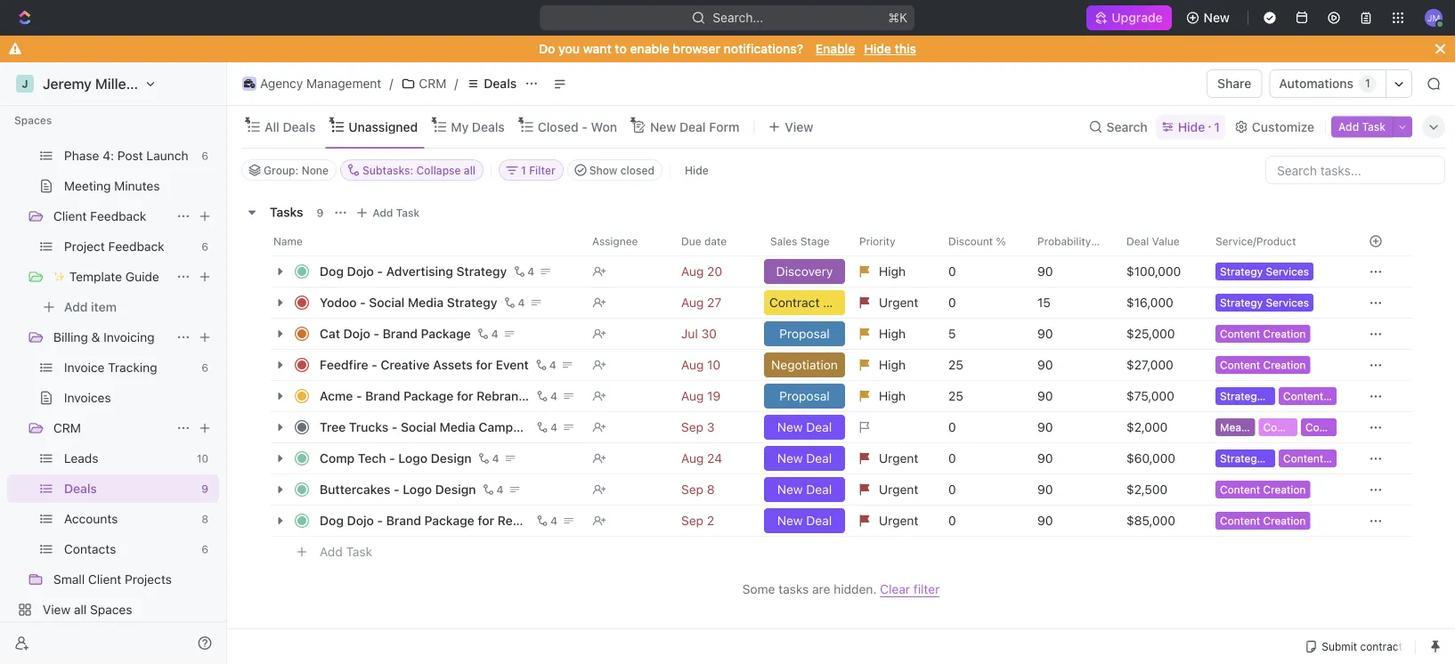 Task type: vqa. For each thing, say whether or not it's contained in the screenshot.


Task type: locate. For each thing, give the bounding box(es) containing it.
minutes
[[114, 179, 160, 193]]

deals down leads
[[64, 481, 97, 496]]

3 high from the top
[[879, 358, 906, 372]]

add left item
[[64, 300, 88, 314]]

25 button down 5 'button'
[[938, 380, 1027, 412]]

proposal up negotiation
[[779, 326, 830, 341]]

item
[[91, 300, 117, 314]]

strategy for discovery
[[1220, 265, 1263, 278]]

0 vertical spatial feedback
[[90, 209, 146, 224]]

strategy services button down service/product dropdown button
[[1205, 287, 1347, 319]]

deals inside tree
[[64, 481, 97, 496]]

task up name 'dropdown button' on the top of page
[[396, 207, 420, 219]]

add task down buttercakes
[[320, 545, 372, 559]]

proposal button up negotiation
[[761, 318, 849, 350]]

brand up creative
[[383, 326, 418, 341]]

1 vertical spatial view
[[43, 602, 70, 617]]

5 0 button from the top
[[938, 474, 1027, 506]]

6 for contacts
[[202, 543, 208, 556]]

sales stage
[[770, 235, 830, 248]]

new deal button for package
[[761, 505, 849, 537]]

0 vertical spatial &
[[174, 118, 182, 133]]

2 % from the left
[[1094, 235, 1104, 248]]

package up tree trucks - social media campaign
[[404, 389, 454, 403]]

3 urgent button from the top
[[849, 474, 938, 506]]

0 vertical spatial deals link
[[462, 73, 521, 94]]

1 proposal button from the top
[[761, 318, 849, 350]]

discount
[[948, 235, 993, 248]]

add task button down buttercakes
[[312, 541, 379, 563]]

0 vertical spatial add task
[[1339, 121, 1386, 133]]

0 vertical spatial for
[[476, 358, 492, 372]]

0 vertical spatial hide
[[864, 41, 891, 56]]

acme
[[320, 389, 353, 403]]

6 0 button from the top
[[938, 505, 1027, 537]]

spaces down j
[[14, 114, 52, 126]]

0 vertical spatial dojo
[[347, 264, 374, 279]]

0 vertical spatial crm link
[[397, 73, 451, 94]]

proposal for 5
[[779, 326, 830, 341]]

0 vertical spatial brand
[[383, 326, 418, 341]]

package for dog dojo - brand package for rebranding
[[424, 513, 474, 528]]

1 horizontal spatial 9
[[317, 207, 324, 219]]

brand up trucks
[[365, 389, 400, 403]]

2 25 from the top
[[948, 389, 963, 403]]

feedback inside "link"
[[90, 209, 146, 224]]

4 0 button from the top
[[938, 443, 1027, 475]]

0 horizontal spatial &
[[91, 330, 100, 345]]

search...
[[713, 10, 764, 25]]

notifications?
[[724, 41, 803, 56]]

content creation button for $27,000
[[1205, 349, 1347, 381]]

0 horizontal spatial 1
[[521, 164, 526, 176]]

hide right search
[[1178, 119, 1205, 134]]

/ up my
[[454, 76, 458, 91]]

10
[[197, 452, 208, 465]]

1 25 from the top
[[948, 358, 963, 372]]

% right probability
[[1094, 235, 1104, 248]]

add
[[1339, 121, 1359, 133], [373, 207, 393, 219], [64, 300, 88, 314], [320, 545, 343, 559]]

1 0 from the top
[[948, 264, 956, 279]]

1 horizontal spatial view
[[785, 119, 813, 134]]

- right trucks
[[392, 420, 397, 435]]

proposal button
[[761, 318, 849, 350], [761, 380, 849, 412]]

negotiation
[[771, 358, 838, 372]]

0 for $60,000
[[948, 451, 956, 466]]

content for $2,500
[[1220, 483, 1260, 496]]

0 vertical spatial dog
[[320, 264, 344, 279]]

1 % from the left
[[996, 235, 1006, 248]]

1 vertical spatial crm link
[[53, 414, 169, 443]]

dojo up yodoo
[[347, 264, 374, 279]]

0 for $16,000
[[948, 295, 956, 310]]

2 horizontal spatial hide
[[1178, 119, 1205, 134]]

90 button left $2,000
[[1027, 411, 1116, 443]]

5 90 button from the top
[[1027, 411, 1116, 443]]

dog up yodoo
[[320, 264, 344, 279]]

add task button up search tasks... text box in the top right of the page
[[1331, 116, 1393, 138]]

2 horizontal spatial task
[[1362, 121, 1386, 133]]

% inside discount % dropdown button
[[996, 235, 1006, 248]]

1 vertical spatial spaces
[[90, 602, 132, 617]]

3 high button from the top
[[849, 349, 938, 381]]

4 new deal from the top
[[777, 513, 832, 528]]

proposal button for 25
[[761, 380, 849, 412]]

content creation for $25,000
[[1220, 328, 1306, 340]]

90 button down 15 button at the top
[[1027, 349, 1116, 381]]

2 vertical spatial add task
[[320, 545, 372, 559]]

add inside tree
[[64, 300, 88, 314]]

$2,500
[[1127, 482, 1168, 497]]

phase 4: post launch link
[[64, 142, 194, 170]]

2 vertical spatial hide
[[685, 164, 709, 176]]

task up search tasks... text box in the top right of the page
[[1362, 121, 1386, 133]]

all
[[464, 164, 476, 176], [74, 602, 87, 617]]

agency management
[[260, 76, 381, 91]]

hide for hide 1
[[1178, 119, 1205, 134]]

4 for feedfire - creative assets for event
[[549, 359, 556, 371]]

0 for $85,000
[[948, 513, 956, 528]]

90 button left $75,000
[[1027, 380, 1116, 412]]

1 vertical spatial media
[[440, 420, 475, 435]]

campaign
[[479, 420, 538, 435]]

6 down 8
[[202, 543, 208, 556]]

discovery
[[776, 264, 833, 279]]

4 button for tree trucks - social media campaign
[[533, 419, 560, 436]]

90 button for $60,000
[[1027, 443, 1116, 475]]

1 vertical spatial social
[[401, 420, 436, 435]]

2 vertical spatial package
[[424, 513, 474, 528]]

4 6 from the top
[[202, 543, 208, 556]]

0 vertical spatial spaces
[[14, 114, 52, 126]]

1 new deal from the top
[[777, 420, 832, 435]]

25
[[948, 358, 963, 372], [948, 389, 963, 403]]

1 right automations
[[1365, 77, 1370, 90]]

90 button for $25,000
[[1027, 318, 1116, 350]]

2 urgent button from the top
[[849, 443, 938, 475]]

add task button
[[1331, 116, 1393, 138], [351, 202, 427, 224], [312, 541, 379, 563]]

1 6 from the top
[[202, 150, 208, 162]]

urgent button
[[849, 287, 938, 319], [849, 443, 938, 475], [849, 474, 938, 506], [849, 505, 938, 537]]

$16,000
[[1127, 295, 1174, 310]]

deals
[[484, 76, 517, 91], [283, 119, 316, 134], [472, 119, 505, 134], [64, 481, 97, 496]]

view down small
[[43, 602, 70, 617]]

deals right all
[[283, 119, 316, 134]]

automations
[[1279, 76, 1354, 91]]

urgent button for $85,000
[[849, 505, 938, 537]]

0 horizontal spatial crm link
[[53, 414, 169, 443]]

value
[[1152, 235, 1180, 248]]

brand down buttercakes - logo design at the left
[[386, 513, 421, 528]]

90 for $85,000
[[1037, 513, 1053, 528]]

2 urgent from the top
[[879, 451, 918, 466]]

dojo right cat on the left
[[343, 326, 370, 341]]

2 vertical spatial task
[[346, 545, 372, 559]]

25 for proposal
[[948, 389, 963, 403]]

1 horizontal spatial hide
[[864, 41, 891, 56]]

1 vertical spatial 1
[[1214, 119, 1220, 134]]

dojo down buttercakes
[[347, 513, 374, 528]]

client feedback link
[[53, 202, 169, 231]]

1 horizontal spatial %
[[1094, 235, 1104, 248]]

1 content creation button from the top
[[1205, 318, 1347, 350]]

all right collapse
[[464, 164, 476, 176]]

0 horizontal spatial view
[[43, 602, 70, 617]]

1 vertical spatial 9
[[201, 483, 208, 495]]

phase left 4:
[[64, 148, 99, 163]]

6 right the project feedback link
[[202, 240, 208, 253]]

1 vertical spatial dog
[[320, 513, 344, 528]]

task down buttercakes
[[346, 545, 372, 559]]

4 services from the top
[[1266, 452, 1309, 465]]

group:
[[264, 164, 299, 176]]

add task up search tasks... text box in the top right of the page
[[1339, 121, 1386, 133]]

content
[[1220, 328, 1260, 340], [1220, 359, 1260, 371], [1283, 390, 1323, 402], [1283, 452, 1323, 465], [1220, 483, 1260, 496], [1220, 515, 1260, 527]]

strategy services for $75,000
[[1220, 390, 1309, 402]]

2 content creation button from the top
[[1205, 349, 1347, 381]]

due
[[681, 235, 701, 248]]

hide left this on the top right
[[864, 41, 891, 56]]

4 for dog dojo - advertising strategy
[[527, 265, 534, 278]]

2 6 from the top
[[202, 240, 208, 253]]

0 horizontal spatial hide
[[685, 164, 709, 176]]

closed - won link
[[534, 114, 617, 139]]

2 services from the top
[[1266, 296, 1309, 309]]

tree
[[7, 0, 253, 655]]

2 proposal from the top
[[779, 389, 830, 403]]

4 for acme - brand package for rebranding
[[550, 390, 557, 403]]

2 high button from the top
[[849, 318, 938, 350]]

content creation button for $85,000
[[1205, 505, 1347, 537]]

90 button for $75,000
[[1027, 380, 1116, 412]]

0 horizontal spatial %
[[996, 235, 1006, 248]]

logo up buttercakes - logo design at the left
[[398, 451, 428, 466]]

5 0 from the top
[[948, 482, 956, 497]]

2 90 from the top
[[1037, 326, 1053, 341]]

new inside button
[[1204, 10, 1230, 25]]

2 horizontal spatial 1
[[1365, 77, 1370, 90]]

4 button for cat dojo - brand package
[[474, 325, 501, 343]]

2 vertical spatial dojo
[[347, 513, 374, 528]]

invoicing
[[104, 330, 155, 345]]

won
[[591, 119, 617, 134]]

task
[[1362, 121, 1386, 133], [396, 207, 420, 219], [346, 545, 372, 559]]

0 vertical spatial crm
[[419, 76, 446, 91]]

0 button for $60,000
[[938, 443, 1027, 475]]

urgent for $2,500
[[879, 482, 918, 497]]

social up cat dojo - brand package
[[369, 295, 405, 310]]

2 new deal from the top
[[777, 451, 832, 466]]

1 90 from the top
[[1037, 264, 1053, 279]]

0 vertical spatial proposal
[[779, 326, 830, 341]]

crm link up my
[[397, 73, 451, 94]]

3 new deal from the top
[[777, 482, 832, 497]]

1 for 1 filter
[[521, 164, 526, 176]]

0 vertical spatial 1
[[1365, 77, 1370, 90]]

trucks
[[349, 420, 388, 435]]

5 90 from the top
[[1037, 420, 1053, 435]]

sales stage button
[[760, 227, 849, 256]]

view for view
[[785, 119, 813, 134]]

logo down comp tech - logo design
[[403, 482, 432, 497]]

90 button for $85,000
[[1027, 505, 1116, 537]]

proposal button down negotiation
[[761, 380, 849, 412]]

1 horizontal spatial spaces
[[90, 602, 132, 617]]

%
[[996, 235, 1006, 248], [1094, 235, 1104, 248]]

0 vertical spatial task
[[1362, 121, 1386, 133]]

0 vertical spatial phase
[[64, 118, 99, 133]]

0 horizontal spatial deals link
[[64, 475, 194, 503]]

all deals
[[264, 119, 316, 134]]

90 button left $2,500
[[1027, 474, 1116, 506]]

2 90 button from the top
[[1027, 318, 1116, 350]]

1 strategy services from the top
[[1220, 265, 1309, 278]]

1 left 'filter'
[[521, 164, 526, 176]]

invoices
[[64, 390, 111, 405]]

assets
[[433, 358, 473, 372]]

90 for $2,000
[[1037, 420, 1053, 435]]

0 horizontal spatial client
[[53, 209, 87, 224]]

strategy for contract pending
[[1220, 296, 1263, 309]]

some
[[742, 582, 775, 597]]

for
[[476, 358, 492, 372], [457, 389, 473, 403], [478, 513, 494, 528]]

0 for $2,500
[[948, 482, 956, 497]]

2 new deal button from the top
[[761, 443, 849, 475]]

6 90 from the top
[[1037, 451, 1053, 466]]

1 high from the top
[[879, 264, 906, 279]]

content creation button for $25,000
[[1205, 318, 1347, 350]]

4 urgent from the top
[[879, 513, 918, 528]]

1 vertical spatial 25
[[948, 389, 963, 403]]

1 vertical spatial proposal button
[[761, 380, 849, 412]]

0 vertical spatial all
[[464, 164, 476, 176]]

4 for buttercakes - logo design
[[496, 484, 504, 496]]

deals link
[[462, 73, 521, 94], [64, 475, 194, 503]]

1 vertical spatial package
[[404, 389, 454, 403]]

new deal for media
[[777, 420, 832, 435]]

7 90 from the top
[[1037, 482, 1053, 497]]

% right discount
[[996, 235, 1006, 248]]

content for $25,000
[[1220, 328, 1260, 340]]

hide 1
[[1178, 119, 1220, 134]]

2 high from the top
[[879, 326, 906, 341]]

1 vertical spatial feedback
[[108, 239, 164, 254]]

90 button for $2,000
[[1027, 411, 1116, 443]]

0 button for $2,000
[[938, 411, 1027, 443]]

content creation
[[1220, 328, 1306, 340], [1220, 359, 1306, 371], [1283, 390, 1369, 402], [1283, 452, 1369, 465], [1220, 483, 1306, 496], [1220, 515, 1306, 527]]

4 urgent button from the top
[[849, 505, 938, 537]]

unassigned link
[[345, 114, 418, 139]]

contract
[[769, 295, 820, 310]]

definition
[[115, 118, 170, 133]]

hide down new deal form link
[[685, 164, 709, 176]]

show closed button
[[567, 159, 663, 181]]

2 0 from the top
[[948, 295, 956, 310]]

probability
[[1037, 235, 1091, 248]]

1 90 button from the top
[[1027, 256, 1116, 288]]

add up search tasks... text box in the top right of the page
[[1339, 121, 1359, 133]]

3 6 from the top
[[202, 362, 208, 374]]

content creation for $2,500
[[1220, 483, 1306, 496]]

8 90 from the top
[[1037, 513, 1053, 528]]

2 vertical spatial for
[[478, 513, 494, 528]]

filter
[[529, 164, 555, 176]]

add task up name 'dropdown button' on the top of page
[[373, 207, 420, 219]]

0 horizontal spatial all
[[74, 602, 87, 617]]

new deal button for media
[[761, 411, 849, 443]]

90 button left $85,000
[[1027, 505, 1116, 537]]

1 vertical spatial hide
[[1178, 119, 1205, 134]]

view inside button
[[785, 119, 813, 134]]

4 new deal button from the top
[[761, 505, 849, 537]]

0 vertical spatial client
[[53, 209, 87, 224]]

0 vertical spatial 25
[[948, 358, 963, 372]]

3 0 button from the top
[[938, 411, 1027, 443]]

invoice tracking link
[[64, 354, 194, 382]]

1 new deal button from the top
[[761, 411, 849, 443]]

1 vertical spatial for
[[457, 389, 473, 403]]

0 vertical spatial package
[[421, 326, 471, 341]]

& right billing at the left of the page
[[91, 330, 100, 345]]

all down small
[[74, 602, 87, 617]]

1 vertical spatial all
[[74, 602, 87, 617]]

view inside tree
[[43, 602, 70, 617]]

1 urgent from the top
[[879, 295, 918, 310]]

1 filter button
[[499, 159, 564, 181]]

high button for $100,000
[[849, 256, 938, 288]]

urgent for $85,000
[[879, 513, 918, 528]]

jeremy
[[43, 75, 92, 92]]

1 vertical spatial crm
[[53, 421, 81, 435]]

urgent button for $2,500
[[849, 474, 938, 506]]

creation for $85,000
[[1263, 515, 1306, 527]]

8 90 button from the top
[[1027, 505, 1116, 537]]

9 right tasks
[[317, 207, 324, 219]]

tree containing phase 1: definition & onboarding
[[7, 0, 253, 655]]

1 vertical spatial &
[[91, 330, 100, 345]]

6 down onboarding
[[202, 150, 208, 162]]

4 high button from the top
[[849, 380, 938, 412]]

3 content creation button from the top
[[1205, 474, 1347, 506]]

25 for negotiation
[[948, 358, 963, 372]]

tara shultz's workspace, , element
[[16, 75, 34, 93]]

4 for tree trucks - social media campaign
[[550, 421, 557, 434]]

$2,500 button
[[1116, 474, 1205, 506]]

4 button for acme - brand package for rebranding
[[533, 387, 560, 405]]

share button
[[1207, 69, 1262, 98]]

4 90 button from the top
[[1027, 380, 1116, 412]]

hide inside 'button'
[[685, 164, 709, 176]]

media
[[408, 295, 444, 310], [440, 420, 475, 435]]

1 phase from the top
[[64, 118, 99, 133]]

3 90 button from the top
[[1027, 349, 1116, 381]]

25 button down 5
[[938, 349, 1027, 381]]

design
[[431, 451, 472, 466], [435, 482, 476, 497]]

client up project on the top left of page
[[53, 209, 87, 224]]

dog down buttercakes
[[320, 513, 344, 528]]

package down buttercakes - logo design at the left
[[424, 513, 474, 528]]

1 vertical spatial phase
[[64, 148, 99, 163]]

yodoo
[[320, 295, 357, 310]]

25 button for $27,000
[[938, 349, 1027, 381]]

package up 'assets'
[[421, 326, 471, 341]]

1 strategy services button from the top
[[1205, 256, 1347, 288]]

90 button left $60,000
[[1027, 443, 1116, 475]]

deals link up my deals
[[462, 73, 521, 94]]

Search tasks... text field
[[1266, 157, 1444, 183]]

0 horizontal spatial crm
[[53, 421, 81, 435]]

1 horizontal spatial task
[[396, 207, 420, 219]]

1 inside dropdown button
[[521, 164, 526, 176]]

view right form
[[785, 119, 813, 134]]

1 horizontal spatial deals link
[[462, 73, 521, 94]]

1 vertical spatial proposal
[[779, 389, 830, 403]]

% inside probability % dropdown button
[[1094, 235, 1104, 248]]

unassigned
[[349, 119, 418, 134]]

3 services from the top
[[1266, 390, 1309, 402]]

1 proposal from the top
[[779, 326, 830, 341]]

6 up invoices link
[[202, 362, 208, 374]]

/ up 'unassigned'
[[389, 76, 393, 91]]

2 strategy services from the top
[[1220, 296, 1309, 309]]

6 90 button from the top
[[1027, 443, 1116, 475]]

4 content creation button from the top
[[1205, 505, 1347, 537]]

content creation for $27,000
[[1220, 359, 1306, 371]]

1 down share button
[[1214, 119, 1220, 134]]

2 vertical spatial brand
[[386, 513, 421, 528]]

new for $2,500
[[777, 482, 803, 497]]

form
[[709, 119, 739, 134]]

add task button down subtasks:
[[351, 202, 427, 224]]

client up the view all spaces link
[[88, 572, 121, 587]]

phase left 1:
[[64, 118, 99, 133]]

1 vertical spatial deals link
[[64, 475, 194, 503]]

0 horizontal spatial 9
[[201, 483, 208, 495]]

urgent button for $16,000
[[849, 287, 938, 319]]

0 vertical spatial 9
[[317, 207, 324, 219]]

brand
[[383, 326, 418, 341], [365, 389, 400, 403], [386, 513, 421, 528]]

2 25 button from the top
[[938, 380, 1027, 412]]

2 0 button from the top
[[938, 287, 1027, 319]]

invoice
[[64, 360, 105, 375]]

urgent for $60,000
[[879, 451, 918, 466]]

feedback up guide
[[108, 239, 164, 254]]

1:
[[103, 118, 112, 133]]

acme - brand package for rebranding
[[320, 389, 544, 403]]

- right 'acme'
[[356, 389, 362, 403]]

3 90 from the top
[[1037, 358, 1053, 372]]

strategy services button down service/product
[[1205, 256, 1347, 288]]

3 0 from the top
[[948, 420, 956, 435]]

1 services from the top
[[1266, 265, 1309, 278]]

feedback up project feedback
[[90, 209, 146, 224]]

content creation button
[[1205, 318, 1347, 350], [1205, 349, 1347, 381], [1205, 474, 1347, 506], [1205, 505, 1347, 537]]

4 strategy services from the top
[[1220, 452, 1309, 465]]

view all spaces
[[43, 602, 132, 617]]

4 for comp tech - logo design
[[492, 452, 499, 465]]

7 90 button from the top
[[1027, 474, 1116, 506]]

1 vertical spatial dojo
[[343, 326, 370, 341]]

1 vertical spatial client
[[88, 572, 121, 587]]

high button for $27,000
[[849, 349, 938, 381]]

$100,000
[[1127, 264, 1181, 279]]

design up dog dojo - brand package for rebranding
[[435, 482, 476, 497]]

dojo for dog dojo - advertising strategy
[[347, 264, 374, 279]]

services for $75,000
[[1266, 390, 1309, 402]]

0 vertical spatial view
[[785, 119, 813, 134]]

90 button down 15
[[1027, 318, 1116, 350]]

2 strategy services button from the top
[[1205, 287, 1347, 319]]

1 0 button from the top
[[938, 256, 1027, 288]]

2 dog from the top
[[320, 513, 344, 528]]

0 vertical spatial social
[[369, 295, 405, 310]]

4 0 from the top
[[948, 451, 956, 466]]

design down tree trucks - social media campaign
[[431, 451, 472, 466]]

3 urgent from the top
[[879, 482, 918, 497]]

90 for $60,000
[[1037, 451, 1053, 466]]

- right yodoo
[[360, 295, 366, 310]]

deals link up accounts link
[[64, 475, 194, 503]]

strategy services for $100,000
[[1220, 265, 1309, 278]]

dog dojo - brand package for rebranding
[[320, 513, 565, 528]]

2 / from the left
[[454, 76, 458, 91]]

media down advertising on the top of the page
[[408, 295, 444, 310]]

spaces down 'small client projects'
[[90, 602, 132, 617]]

strategy for new deal
[[1220, 452, 1263, 465]]

1 horizontal spatial &
[[174, 118, 182, 133]]

90 button down probability %
[[1027, 256, 1116, 288]]

meeting minutes link
[[64, 172, 216, 200]]

& up launch
[[174, 118, 182, 133]]

0 horizontal spatial /
[[389, 76, 393, 91]]

deal
[[680, 119, 706, 134], [1127, 235, 1149, 248], [806, 420, 832, 435], [806, 451, 832, 466], [806, 482, 832, 497], [806, 513, 832, 528]]

4 90 from the top
[[1037, 389, 1053, 403]]

0 vertical spatial proposal button
[[761, 318, 849, 350]]

0 button for $100,000
[[938, 256, 1027, 288]]

0 for $100,000
[[948, 264, 956, 279]]

priority
[[859, 235, 896, 248]]

crm inside tree
[[53, 421, 81, 435]]

new deal for design
[[777, 451, 832, 466]]

1 horizontal spatial /
[[454, 76, 458, 91]]

new deal button
[[761, 411, 849, 443], [761, 443, 849, 475], [761, 474, 849, 506], [761, 505, 849, 537]]

2 phase from the top
[[64, 148, 99, 163]]

6 0 from the top
[[948, 513, 956, 528]]

6 for invoice tracking
[[202, 362, 208, 374]]

0 button
[[938, 256, 1027, 288], [938, 287, 1027, 319], [938, 411, 1027, 443], [938, 443, 1027, 475], [938, 474, 1027, 506], [938, 505, 1027, 537]]

high for $75,000
[[879, 389, 906, 403]]

sales
[[770, 235, 797, 248]]

social down the acme - brand package for rebranding
[[401, 420, 436, 435]]

1 25 button from the top
[[938, 349, 1027, 381]]

4 high from the top
[[879, 389, 906, 403]]

25 button for $75,000
[[938, 380, 1027, 412]]

1 dog from the top
[[320, 264, 344, 279]]

3 strategy services from the top
[[1220, 390, 1309, 402]]

media down the acme - brand package for rebranding
[[440, 420, 475, 435]]

crm link up leads link
[[53, 414, 169, 443]]

deal inside dropdown button
[[1127, 235, 1149, 248]]

urgent button for $60,000
[[849, 443, 938, 475]]

services for $16,000
[[1266, 296, 1309, 309]]

new deal for package
[[777, 513, 832, 528]]

proposal down negotiation dropdown button at the right of page
[[779, 389, 830, 403]]

✨
[[53, 269, 66, 284]]

1 urgent button from the top
[[849, 287, 938, 319]]

dog for dog dojo - advertising strategy
[[320, 264, 344, 279]]

3 new deal button from the top
[[761, 474, 849, 506]]

2 vertical spatial 1
[[521, 164, 526, 176]]

hide for hide
[[685, 164, 709, 176]]

small client projects
[[53, 572, 172, 587]]

business time image
[[244, 79, 255, 88]]

9 up 8
[[201, 483, 208, 495]]

j
[[22, 77, 28, 90]]

2 proposal button from the top
[[761, 380, 849, 412]]

1 high button from the top
[[849, 256, 938, 288]]

comp tech - logo design
[[320, 451, 472, 466]]



Task type: describe. For each thing, give the bounding box(es) containing it.
client inside "link"
[[53, 209, 87, 224]]

0 horizontal spatial spaces
[[14, 114, 52, 126]]

high for $25,000
[[879, 326, 906, 341]]

% for probability %
[[1094, 235, 1104, 248]]

deal for $2,500
[[806, 482, 832, 497]]

phase for phase 4: post launch
[[64, 148, 99, 163]]

sidebar navigation
[[0, 0, 253, 664]]

$75,000
[[1127, 389, 1174, 403]]

billing
[[53, 330, 88, 345]]

4 button for yodoo - social media strategy
[[501, 294, 528, 312]]

feedfire
[[320, 358, 368, 372]]

✨ template guide link
[[53, 263, 169, 291]]

$60,000 button
[[1116, 443, 1205, 475]]

0 button for $16,000
[[938, 287, 1027, 319]]

all inside tree
[[74, 602, 87, 617]]

proposal for 25
[[779, 389, 830, 403]]

meeting
[[64, 179, 111, 193]]

deal for $85,000
[[806, 513, 832, 528]]

creative
[[381, 358, 430, 372]]

creation for $27,000
[[1263, 359, 1306, 371]]

1 / from the left
[[389, 76, 393, 91]]

closed
[[620, 164, 655, 176]]

high button for $25,000
[[849, 318, 938, 350]]

1 horizontal spatial crm link
[[397, 73, 451, 94]]

deal for $2,000
[[806, 420, 832, 435]]

proposal button for 5
[[761, 318, 849, 350]]

hide button
[[678, 159, 716, 181]]

show closed
[[589, 164, 655, 176]]

90 for $27,000
[[1037, 358, 1053, 372]]

view all spaces link
[[7, 596, 216, 624]]

my deals link
[[447, 114, 505, 139]]

4 button for buttercakes - logo design
[[480, 481, 506, 499]]

yodoo - social media strategy
[[320, 295, 497, 310]]

pending
[[823, 295, 870, 310]]

90 for $25,000
[[1037, 326, 1053, 341]]

project feedback
[[64, 239, 164, 254]]

want
[[583, 41, 612, 56]]

0 vertical spatial logo
[[398, 451, 428, 466]]

$2,000 button
[[1116, 411, 1205, 443]]

- down yodoo - social media strategy
[[374, 326, 379, 341]]

content for $85,000
[[1220, 515, 1260, 527]]

leads
[[64, 451, 98, 466]]

- down comp tech - logo design
[[394, 482, 400, 497]]

1 vertical spatial brand
[[365, 389, 400, 403]]

strategy for proposal
[[1220, 390, 1263, 402]]

brand for dog
[[386, 513, 421, 528]]

high button for $75,000
[[849, 380, 938, 412]]

0 for $2,000
[[948, 420, 956, 435]]

0 button for $2,500
[[938, 474, 1027, 506]]

clear filter link
[[880, 582, 940, 598]]

90 for $2,500
[[1037, 482, 1053, 497]]

service/product
[[1216, 235, 1296, 248]]

contract pending
[[769, 295, 870, 310]]

✨ template guide
[[53, 269, 159, 284]]

15
[[1037, 295, 1051, 310]]

subtasks: collapse all
[[362, 164, 476, 176]]

9 inside tree
[[201, 483, 208, 495]]

guide
[[125, 269, 159, 284]]

management
[[306, 76, 381, 91]]

jeremy miller's workspace
[[43, 75, 221, 92]]

0 horizontal spatial task
[[346, 545, 372, 559]]

tasks
[[270, 205, 303, 220]]

project feedback link
[[64, 232, 194, 261]]

1 vertical spatial rebranding
[[497, 513, 565, 528]]

contacts
[[64, 542, 116, 557]]

deals right my
[[472, 119, 505, 134]]

0 button for $85,000
[[938, 505, 1027, 537]]

content creation button for $2,500
[[1205, 474, 1347, 506]]

1 vertical spatial task
[[396, 207, 420, 219]]

strategy services for $16,000
[[1220, 296, 1309, 309]]

dog dojo - advertising strategy
[[320, 264, 507, 279]]

- right feedfire
[[372, 358, 377, 372]]

leads link
[[64, 444, 190, 473]]

services for $100,000
[[1266, 265, 1309, 278]]

1 for 1
[[1365, 77, 1370, 90]]

90 button for $2,500
[[1027, 474, 1116, 506]]

4 button for feedfire - creative assets for event
[[532, 356, 559, 374]]

6 for phase 4: post launch
[[202, 150, 208, 162]]

add task for the top add task button
[[1339, 121, 1386, 133]]

strategy services button for $16,000
[[1205, 287, 1347, 319]]

new deal form
[[650, 119, 739, 134]]

$27,000
[[1127, 358, 1173, 372]]

add item button
[[7, 293, 219, 321]]

creation for $25,000
[[1263, 328, 1306, 340]]

8
[[202, 513, 208, 525]]

all
[[264, 119, 279, 134]]

tasks
[[779, 582, 809, 597]]

deals up my deals
[[484, 76, 517, 91]]

0 vertical spatial media
[[408, 295, 444, 310]]

invoice tracking
[[64, 360, 157, 375]]

deal for $60,000
[[806, 451, 832, 466]]

strategy services for $60,000
[[1220, 452, 1309, 465]]

negotiation button
[[761, 349, 849, 381]]

for for event
[[476, 358, 492, 372]]

2 vertical spatial add task button
[[312, 541, 379, 563]]

90 button for $27,000
[[1027, 349, 1116, 381]]

projects
[[125, 572, 172, 587]]

phase 4: post launch
[[64, 148, 188, 163]]

6 for project feedback
[[202, 240, 208, 253]]

view button
[[762, 114, 820, 139]]

spaces inside tree
[[90, 602, 132, 617]]

1 vertical spatial add task
[[373, 207, 420, 219]]

dojo for dog dojo - brand package for rebranding
[[347, 513, 374, 528]]

billing & invoicing
[[53, 330, 155, 345]]

4 button for dog dojo - advertising strategy
[[511, 263, 537, 281]]

name button
[[270, 227, 582, 256]]

event
[[496, 358, 529, 372]]

$27,000 button
[[1116, 349, 1205, 381]]

this
[[895, 41, 916, 56]]

- right tech
[[389, 451, 395, 466]]

to
[[615, 41, 627, 56]]

high for $100,000
[[879, 264, 906, 279]]

add down buttercakes
[[320, 545, 343, 559]]

content creation for $85,000
[[1220, 515, 1306, 527]]

add task for the bottom add task button
[[320, 545, 372, 559]]

- left advertising on the top of the page
[[377, 264, 383, 279]]

new button
[[1179, 4, 1241, 32]]

closed
[[538, 119, 579, 134]]

probability % button
[[1027, 227, 1116, 256]]

all deals link
[[261, 114, 316, 139]]

search
[[1107, 119, 1148, 134]]

4 for cat dojo - brand package
[[491, 328, 498, 340]]

group: none
[[264, 164, 329, 176]]

enable
[[815, 41, 855, 56]]

closed - won
[[538, 119, 617, 134]]

1 horizontal spatial all
[[464, 164, 476, 176]]

1 vertical spatial logo
[[403, 482, 432, 497]]

$16,000 button
[[1116, 287, 1205, 319]]

small
[[53, 572, 85, 587]]

phase 1: definition & onboarding
[[64, 118, 253, 133]]

billing & invoicing link
[[53, 323, 169, 352]]

add down subtasks:
[[373, 207, 393, 219]]

- left "won"
[[582, 119, 588, 134]]

do
[[539, 41, 555, 56]]

1 vertical spatial design
[[435, 482, 476, 497]]

agency
[[260, 76, 303, 91]]

feedfire - creative assets for event
[[320, 358, 529, 372]]

feedback for client feedback
[[90, 209, 146, 224]]

1 horizontal spatial client
[[88, 572, 121, 587]]

4 for yodoo - social media strategy
[[518, 297, 525, 309]]

upgrade link
[[1087, 5, 1172, 30]]

post
[[117, 148, 143, 163]]

0 vertical spatial add task button
[[1331, 116, 1393, 138]]

client feedback
[[53, 209, 146, 224]]

name
[[273, 235, 303, 248]]

90 for $100,000
[[1037, 264, 1053, 279]]

due date button
[[671, 227, 760, 256]]

accounts
[[64, 512, 118, 526]]

onboarding
[[186, 118, 253, 133]]

invoices link
[[64, 384, 216, 412]]

1 vertical spatial add task button
[[351, 202, 427, 224]]

services for $60,000
[[1266, 452, 1309, 465]]

service/product button
[[1205, 227, 1347, 256]]

dog for dog dojo - brand package for rebranding
[[320, 513, 344, 528]]

- down buttercakes - logo design at the left
[[377, 513, 383, 528]]

tree inside the sidebar navigation
[[7, 0, 253, 655]]

5 button
[[938, 318, 1027, 350]]

0 vertical spatial rebranding
[[477, 389, 544, 403]]

brand for cat
[[383, 326, 418, 341]]

urgent for $16,000
[[879, 295, 918, 310]]

strategy services button for $100,000
[[1205, 256, 1347, 288]]

search button
[[1083, 114, 1153, 139]]

browser
[[673, 41, 720, 56]]

1 horizontal spatial 1
[[1214, 119, 1220, 134]]

$85,000 button
[[1116, 505, 1205, 537]]

high for $27,000
[[879, 358, 906, 372]]

90 for $75,000
[[1037, 389, 1053, 403]]

tree
[[320, 420, 346, 435]]

1 horizontal spatial crm
[[419, 76, 446, 91]]

new for $2,000
[[777, 420, 803, 435]]

comp
[[320, 451, 355, 466]]

contacts link
[[64, 535, 194, 564]]

assignee
[[592, 235, 638, 248]]

for for rebranding
[[457, 389, 473, 403]]

feedback for project feedback
[[108, 239, 164, 254]]

4 for dog dojo - brand package for rebranding
[[550, 515, 557, 527]]

0 vertical spatial design
[[431, 451, 472, 466]]



